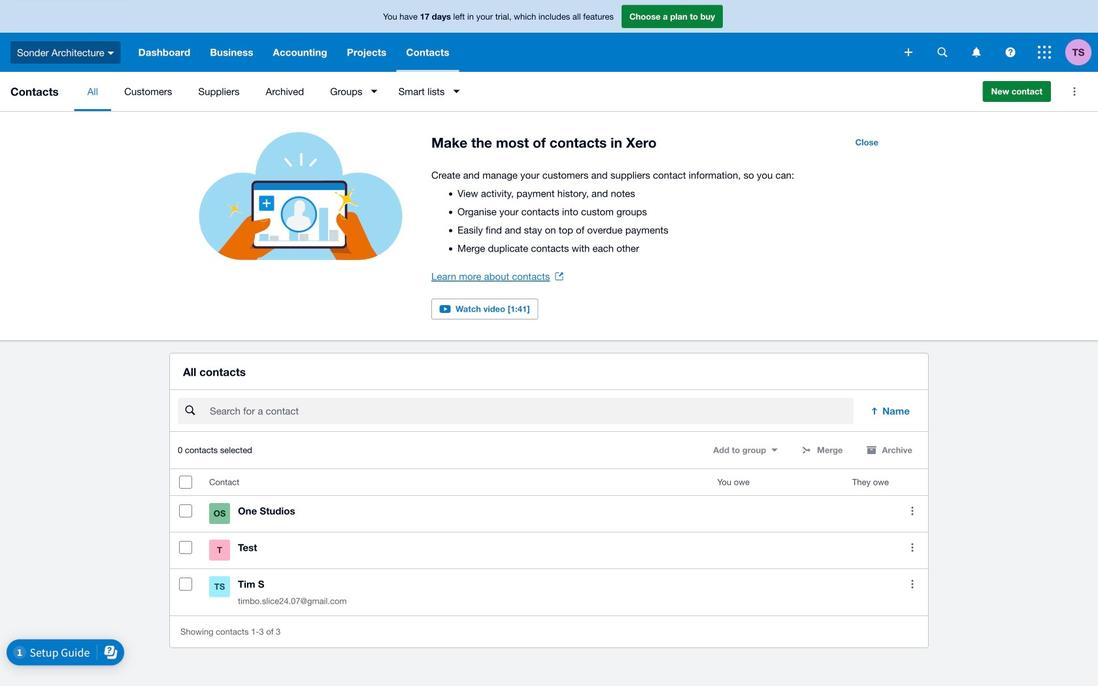 Task type: describe. For each thing, give the bounding box(es) containing it.
contact list table element
[[170, 470, 929, 616]]

1 horizontal spatial svg image
[[973, 47, 981, 57]]



Task type: vqa. For each thing, say whether or not it's contained in the screenshot.
bottommost More row options image
yes



Task type: locate. For each thing, give the bounding box(es) containing it.
svg image
[[973, 47, 981, 57], [108, 52, 114, 55]]

svg image
[[1039, 46, 1052, 59], [938, 47, 948, 57], [1006, 47, 1016, 57], [905, 48, 913, 56]]

0 horizontal spatial svg image
[[108, 52, 114, 55]]

1 vertical spatial more row options image
[[900, 572, 926, 598]]

menu
[[74, 72, 973, 111]]

0 vertical spatial more row options image
[[900, 535, 926, 561]]

more row options image
[[900, 535, 926, 561], [900, 572, 926, 598]]

banner
[[0, 0, 1099, 72]]

Search for a contact field
[[209, 399, 854, 424]]

2 more row options image from the top
[[900, 572, 926, 598]]

1 more row options image from the top
[[900, 535, 926, 561]]

actions menu image
[[1062, 78, 1088, 105]]



